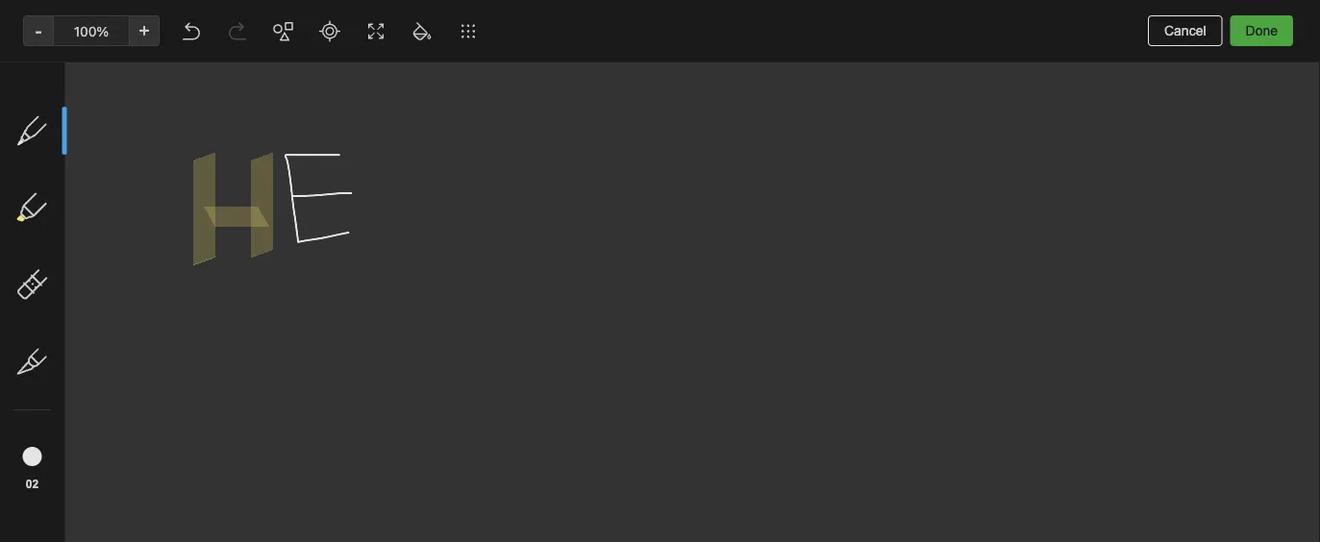 Task type: describe. For each thing, give the bounding box(es) containing it.
personal
[[543, 11, 599, 27]]

share
[[1221, 53, 1258, 69]]

tasks button
[[0, 410, 222, 441]]

notes inside notes link
[[42, 386, 79, 402]]

Search text field
[[25, 56, 206, 90]]

settings image
[[196, 15, 219, 38]]

now
[[282, 209, 305, 223]]

shortcuts
[[43, 189, 104, 205]]

first notebook button
[[656, 48, 773, 75]]

0 vertical spatial notes
[[272, 58, 325, 80]]

Note Editor text field
[[0, 0, 1321, 543]]

note window element
[[0, 0, 1321, 543]]

recent notes
[[22, 247, 101, 262]]

untitled
[[256, 149, 307, 165]]

for
[[602, 11, 620, 27]]

tasks
[[42, 417, 77, 433]]



Task type: locate. For each thing, give the bounding box(es) containing it.
just now
[[256, 209, 305, 223]]

home link
[[0, 151, 231, 182]]

tree containing home
[[0, 151, 231, 543]]

notes up untitled
[[272, 58, 325, 80]]

recent notes group
[[0, 213, 222, 387]]

only you
[[1138, 54, 1189, 69]]

expand note image
[[611, 50, 634, 73]]

share button
[[1204, 46, 1275, 77]]

recent
[[22, 247, 63, 262]]

try
[[459, 11, 480, 27]]

home
[[42, 158, 79, 174]]

only
[[1138, 54, 1165, 69]]

first notebook
[[680, 54, 766, 68]]

notes inside recent notes group
[[66, 247, 101, 262]]

notebook
[[709, 54, 766, 68]]

notes
[[272, 58, 325, 80], [66, 247, 101, 262], [42, 386, 79, 402]]

notes right recent on the top left of the page
[[66, 247, 101, 262]]

first
[[680, 54, 706, 68]]

evernote
[[483, 11, 540, 27]]

None search field
[[25, 56, 206, 90]]

notes link
[[0, 379, 222, 410]]

tree
[[0, 151, 231, 543]]

formatting bar toolbar
[[597, 81, 1321, 130]]

new
[[42, 110, 70, 126]]

1 vertical spatial notes
[[66, 247, 101, 262]]

just
[[256, 209, 279, 223]]

shortcuts button
[[0, 182, 222, 213]]

try evernote personal for free:
[[459, 11, 656, 27]]

new button
[[12, 101, 219, 136]]

you
[[1168, 54, 1189, 69]]

free:
[[624, 11, 656, 27]]

2 vertical spatial notes
[[42, 386, 79, 402]]

notes up tasks
[[42, 386, 79, 402]]



Task type: vqa. For each thing, say whether or not it's contained in the screenshot.
row inside row group
no



